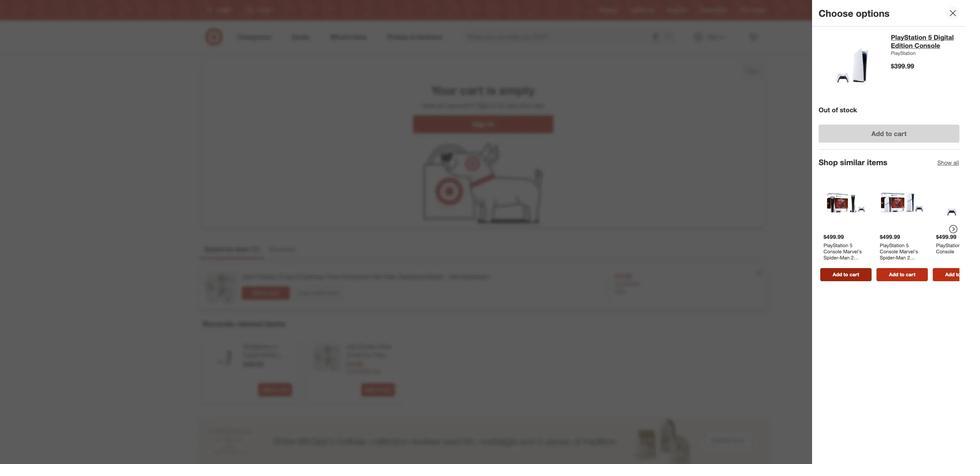 Task type: locate. For each thing, give the bounding box(es) containing it.
search
[[661, 34, 681, 42]]

(
[[252, 246, 254, 254]]

1 horizontal spatial items
[[327, 290, 339, 296]]

0 horizontal spatial $10.50
[[346, 361, 363, 368]]

2 inside $499.99 playstation 5 console marvel's spider-man 2 bundle
[[851, 255, 854, 261]]

0 horizontal spatial shop similar items
[[298, 290, 339, 296]]

shop similar items
[[819, 158, 888, 167], [298, 290, 339, 296]]

40ct up $10.50 reg $15.00 sale
[[346, 344, 357, 351]]

0 horizontal spatial shop
[[298, 290, 310, 296]]

What can we help you find? suggestions appear below search field
[[462, 28, 667, 46]]

wondershop™
[[449, 273, 490, 281], [346, 368, 382, 375]]

all
[[954, 159, 959, 166]]

- right $10.50 reg $15.00 sale
[[384, 360, 386, 367]]

playstation
[[891, 33, 927, 41], [891, 50, 916, 56], [824, 242, 849, 249], [880, 242, 905, 249], [936, 242, 961, 249], [243, 344, 272, 351]]

sign in button
[[413, 115, 553, 134]]

playstation 5 digital edition console image
[[819, 33, 885, 99], [209, 343, 238, 372], [209, 343, 238, 372]]

find stores link
[[741, 7, 766, 14]]

$499.99 down playstation 5 console marvel's spider-man 2 bundle image
[[824, 234, 844, 241]]

$10.50 reg $15.00 sale
[[614, 273, 639, 295]]

playstation inside $499.99 playstation 5 console
[[936, 242, 961, 249]]

0 vertical spatial wondershop™
[[449, 273, 490, 281]]

$499.99 for $499.99 playstation 5 console
[[936, 234, 957, 241]]

registry
[[599, 7, 618, 13]]

$499.99 up (slim)
[[880, 234, 900, 241]]

sale for $10.50 reg $15.00 sale
[[614, 288, 626, 295]]

0 horizontal spatial $499.99
[[824, 234, 844, 241]]

plastic up $10.50 reg $15.00 sale
[[359, 344, 376, 351]]

choose options dialog
[[812, 0, 966, 465]]

help
[[747, 68, 757, 74]]

spider-
[[824, 255, 840, 261], [880, 255, 896, 261]]

tree up $10.50 reg $15.00 sale
[[374, 352, 384, 359]]

0 horizontal spatial man
[[840, 255, 850, 261]]

man for $499.99 playstation 5 console marvel's spider-man 2 bundle
[[840, 255, 850, 261]]

1 vertical spatial $399.99
[[243, 361, 263, 368]]

5 inside $499.99 playstation 5 console marvel's spider-man 2 bundle
[[850, 242, 853, 249]]

playstation 5 digital edition console
[[243, 344, 278, 367]]

1 horizontal spatial sale
[[614, 288, 626, 295]]

sale right reg
[[371, 369, 380, 375]]

0 horizontal spatial tree
[[327, 273, 339, 281]]

2 spider- from the left
[[880, 255, 896, 261]]

playstation 5 digital edition console link
[[891, 33, 960, 50], [243, 343, 290, 367]]

in
[[491, 102, 497, 110], [488, 120, 494, 129]]

40ct for 40ct plastic finial christmas tree ornament set - wondershop™
[[346, 344, 357, 351]]

$499.99
[[824, 234, 844, 241], [880, 234, 900, 241], [936, 234, 957, 241]]

1 vertical spatial items
[[327, 290, 339, 296]]

40ct plastic finial christmas tree ornament set pale teal/gold/slate - wondershop™ list item
[[199, 266, 767, 309]]

1 vertical spatial shop
[[298, 290, 310, 296]]

1 vertical spatial set
[[373, 360, 382, 367]]

40ct
[[242, 273, 255, 281], [346, 344, 357, 351]]

2 inside $499.99 playstation 5 console marvel's spider-man 2 bundle (slim)
[[907, 255, 910, 261]]

saved for later ( 1 )
[[204, 246, 259, 254]]

1 horizontal spatial wondershop™
[[449, 273, 490, 281]]

marvel's inside $499.99 playstation 5 console marvel's spider-man 2 bundle
[[843, 249, 862, 255]]

empty
[[499, 83, 535, 98]]

similar inside "button"
[[311, 290, 326, 296]]

digital inside playstation 5 digital edition console
[[243, 352, 259, 359]]

finial up $10.50 reg $15.00 sale
[[378, 344, 391, 351]]

40ct inside "link"
[[242, 273, 255, 281]]

1 vertical spatial shop similar items
[[298, 290, 339, 296]]

2 man from the left
[[896, 255, 906, 261]]

plastic down )
[[256, 273, 276, 281]]

plastic inside 40ct plastic finial christmas tree ornament set - wondershop™
[[359, 344, 376, 351]]

console
[[915, 41, 940, 50], [824, 249, 842, 255], [880, 249, 898, 255], [936, 249, 955, 255], [243, 360, 264, 367]]

digital
[[934, 33, 954, 41], [243, 352, 259, 359]]

bundle inside $499.99 playstation 5 console marvel's spider-man 2 bundle
[[824, 261, 839, 267]]

0 horizontal spatial wondershop™
[[346, 368, 382, 375]]

1 vertical spatial 40ct
[[346, 344, 357, 351]]

0 vertical spatial 40ct
[[242, 273, 255, 281]]

shop similar items inside "button"
[[298, 290, 339, 296]]

items inside choose options dialog
[[867, 158, 888, 167]]

$15.00 inside $10.50 reg $15.00 sale
[[625, 281, 639, 287]]

see
[[506, 102, 517, 110]]

weekly
[[631, 7, 647, 13]]

1 man from the left
[[840, 255, 850, 261]]

cart
[[460, 83, 483, 98], [533, 102, 545, 110], [894, 130, 907, 138], [850, 272, 859, 278], [906, 272, 916, 278], [269, 290, 279, 296], [278, 387, 288, 393], [382, 387, 391, 393]]

$399.99 down the viewed
[[243, 361, 263, 368]]

0 vertical spatial shop similar items
[[819, 158, 888, 167]]

$499.99 for $499.99 playstation 5 console marvel's spider-man 2 bundle
[[824, 234, 844, 241]]

1 horizontal spatial plastic
[[359, 344, 376, 351]]

spider- inside $499.99 playstation 5 console marvel's spider-man 2 bundle
[[824, 255, 840, 261]]

tree inside "link"
[[327, 273, 339, 281]]

items
[[867, 158, 888, 167], [327, 290, 339, 296], [265, 319, 285, 329]]

1 vertical spatial $15.00
[[355, 369, 369, 375]]

2 bundle from the left
[[880, 261, 896, 267]]

to
[[498, 102, 504, 110], [886, 130, 892, 138], [844, 272, 848, 278], [900, 272, 905, 278], [956, 272, 961, 278], [263, 290, 268, 296], [272, 387, 277, 393], [375, 387, 380, 393]]

stores
[[751, 7, 766, 13]]

0 vertical spatial sale
[[614, 288, 626, 295]]

2
[[851, 255, 854, 261], [907, 255, 910, 261]]

1 vertical spatial sign
[[472, 120, 486, 129]]

sign down is
[[477, 102, 490, 110]]

add
[[872, 130, 884, 138], [833, 272, 842, 278], [889, 272, 899, 278], [945, 272, 955, 278], [252, 290, 262, 296], [262, 387, 271, 393], [365, 387, 374, 393]]

marvel's for $499.99 playstation 5 console marvel's spider-man 2 bundle (slim)
[[900, 249, 918, 255]]

0 horizontal spatial playstation 5 digital edition console link
[[243, 343, 290, 367]]

0 vertical spatial tree
[[327, 273, 339, 281]]

0 horizontal spatial christmas
[[295, 273, 325, 281]]

1 horizontal spatial playstation 5 digital edition console link
[[891, 33, 960, 50]]

$10.50 inside $10.50 reg $15.00 sale
[[346, 361, 363, 368]]

digital for playstation 5 digital edition console
[[243, 352, 259, 359]]

0 vertical spatial finial
[[278, 273, 293, 281]]

set inside "link"
[[372, 273, 382, 281]]

1 vertical spatial in
[[488, 120, 494, 129]]

spider- inside $499.99 playstation 5 console marvel's spider-man 2 bundle (slim)
[[880, 255, 896, 261]]

1 vertical spatial finial
[[378, 344, 391, 351]]

0 vertical spatial shop
[[819, 158, 838, 167]]

cart inside $399.99 add to cart
[[278, 387, 288, 393]]

finial
[[278, 273, 293, 281], [378, 344, 391, 351]]

1 vertical spatial $10.50
[[346, 361, 363, 368]]

edition inside the playstation 5 digital edition console playstation
[[891, 41, 913, 50]]

1 horizontal spatial edition
[[891, 41, 913, 50]]

playstation 5 digital edition console link inside choose options dialog
[[891, 33, 960, 50]]

sale down reg
[[614, 288, 626, 295]]

1 vertical spatial christmas
[[346, 352, 372, 359]]

finial inside "link"
[[278, 273, 293, 281]]

options
[[856, 7, 890, 19]]

1 horizontal spatial bundle
[[880, 261, 896, 267]]

1 horizontal spatial $10.50
[[614, 273, 632, 280]]

tree up "shop similar items" "button"
[[327, 273, 339, 281]]

edition inside playstation 5 digital edition console
[[261, 352, 278, 359]]

ornament up reg
[[346, 360, 372, 367]]

registry link
[[599, 7, 618, 14]]

0 vertical spatial set
[[372, 273, 382, 281]]

0 vertical spatial similar
[[840, 158, 865, 167]]

1 horizontal spatial shop
[[819, 158, 838, 167]]

sign
[[477, 102, 490, 110], [472, 120, 486, 129]]

$499.99 inside $499.99 playstation 5 console
[[936, 234, 957, 241]]

sale inside $10.50 reg $15.00 sale
[[371, 369, 380, 375]]

plastic for 40ct plastic finial christmas tree ornament set pale teal/gold/slate - wondershop™
[[256, 273, 276, 281]]

1 spider- from the left
[[824, 255, 840, 261]]

1 vertical spatial similar
[[311, 290, 326, 296]]

in down your cart is empty have an account? sign in to see your cart
[[488, 120, 494, 129]]

add to cart
[[872, 130, 907, 138], [833, 272, 859, 278], [889, 272, 916, 278], [252, 290, 279, 296], [365, 387, 391, 393]]

$10.50 reg $15.00 sale
[[346, 361, 380, 375]]

empty cart bullseye image
[[421, 138, 545, 227]]

viewed
[[237, 319, 263, 329]]

christmas inside 40ct plastic finial christmas tree ornament set - wondershop™
[[346, 352, 372, 359]]

1 horizontal spatial spider-
[[880, 255, 896, 261]]

1 horizontal spatial -
[[445, 273, 447, 281]]

reg
[[614, 281, 623, 287]]

$499.99 playstation 5 console
[[936, 234, 965, 255]]

find stores
[[741, 7, 766, 13]]

favorites link
[[264, 242, 300, 259]]

add to cart inside button
[[252, 290, 279, 296]]

1 vertical spatial tree
[[374, 352, 384, 359]]

$10.50
[[614, 273, 632, 280], [346, 361, 363, 368]]

christmas
[[295, 273, 325, 281], [346, 352, 372, 359]]

1 horizontal spatial christmas
[[346, 352, 372, 359]]

sign in
[[472, 120, 494, 129]]

5 inside $499.99 playstation 5 console marvel's spider-man 2 bundle (slim)
[[906, 242, 909, 249]]

christmas up "shop similar items" "button"
[[295, 273, 325, 281]]

$499.99 inside $499.99 playstation 5 console marvel's spider-man 2 bundle (slim)
[[880, 234, 900, 241]]

1 marvel's from the left
[[843, 249, 862, 255]]

tree
[[327, 273, 339, 281], [374, 352, 384, 359]]

2 2 from the left
[[907, 255, 910, 261]]

finial down favorites link
[[278, 273, 293, 281]]

shop
[[819, 158, 838, 167], [298, 290, 310, 296]]

0 horizontal spatial plastic
[[256, 273, 276, 281]]

christmas inside "link"
[[295, 273, 325, 281]]

circle
[[715, 7, 728, 13]]

target circle
[[700, 7, 728, 13]]

sign down account?
[[472, 120, 486, 129]]

2 horizontal spatial $499.99
[[936, 234, 957, 241]]

2 for $499.99 playstation 5 console marvel's spider-man 2 bundle (slim)
[[907, 255, 910, 261]]

your
[[431, 83, 457, 98]]

1 horizontal spatial 40ct
[[346, 344, 357, 351]]

0 horizontal spatial 2
[[851, 255, 854, 261]]

1 horizontal spatial tree
[[374, 352, 384, 359]]

weekly ad link
[[631, 7, 654, 14]]

1 horizontal spatial digital
[[934, 33, 954, 41]]

console inside $499.99 playstation 5 console
[[936, 249, 955, 255]]

1 2 from the left
[[851, 255, 854, 261]]

0 horizontal spatial -
[[384, 360, 386, 367]]

40ct plastic finial christmas tree ornament set - wondershop™ image
[[312, 343, 341, 372], [312, 343, 341, 372]]

1 horizontal spatial marvel's
[[900, 249, 918, 255]]

add to cart button inside 40ct plastic finial christmas tree ornament set pale teal/gold/slate - wondershop™ list item
[[242, 287, 290, 300]]

1 horizontal spatial similar
[[840, 158, 865, 167]]

edition
[[891, 41, 913, 50], [261, 352, 278, 359]]

2 marvel's from the left
[[900, 249, 918, 255]]

set
[[372, 273, 382, 281], [373, 360, 382, 367]]

finial inside 40ct plastic finial christmas tree ornament set - wondershop™
[[378, 344, 391, 351]]

sale for $10.50 reg $15.00 sale
[[371, 369, 380, 375]]

your
[[518, 102, 531, 110]]

1 vertical spatial sale
[[371, 369, 380, 375]]

playstation 5 console marvel's spider-man 2 bundle (slim) image
[[877, 177, 928, 229]]

add to cart button
[[819, 125, 960, 143], [820, 269, 872, 282], [877, 269, 928, 282], [242, 287, 290, 300], [258, 384, 292, 397], [361, 384, 395, 397]]

0 vertical spatial items
[[867, 158, 888, 167]]

to inside $399.99 add to cart
[[272, 387, 277, 393]]

wondershop™ inside 40ct plastic finial christmas tree ornament set - wondershop™
[[346, 368, 382, 375]]

1 horizontal spatial man
[[896, 255, 906, 261]]

to inside your cart is empty have an account? sign in to see your cart
[[498, 102, 504, 110]]

ornament left pale
[[341, 273, 370, 281]]

)
[[257, 246, 259, 254]]

0 horizontal spatial edition
[[261, 352, 278, 359]]

1 vertical spatial -
[[384, 360, 386, 367]]

tree inside 40ct plastic finial christmas tree ornament set - wondershop™
[[374, 352, 384, 359]]

3 $499.99 from the left
[[936, 234, 957, 241]]

2 horizontal spatial items
[[867, 158, 888, 167]]

wondershop™ inside "link"
[[449, 273, 490, 281]]

sign inside your cart is empty have an account? sign in to see your cart
[[477, 102, 490, 110]]

in down is
[[491, 102, 497, 110]]

1 horizontal spatial 2
[[907, 255, 910, 261]]

0 vertical spatial plastic
[[256, 273, 276, 281]]

set inside 40ct plastic finial christmas tree ornament set - wondershop™
[[373, 360, 382, 367]]

$399.99 inside $399.99 add to cart
[[243, 361, 263, 368]]

1
[[254, 246, 257, 254]]

$399.99
[[891, 62, 914, 70], [243, 361, 263, 368]]

playstation 5 console image
[[933, 177, 966, 229]]

digital inside the playstation 5 digital edition console playstation
[[934, 33, 954, 41]]

1 vertical spatial plastic
[[359, 344, 376, 351]]

40ct down ( at the left bottom of the page
[[242, 273, 255, 281]]

0 horizontal spatial $15.00
[[355, 369, 369, 375]]

0 horizontal spatial sale
[[371, 369, 380, 375]]

$15.00
[[625, 281, 639, 287], [355, 369, 369, 375]]

bundle for $499.99 playstation 5 console marvel's spider-man 2 bundle (slim)
[[880, 261, 896, 267]]

1 vertical spatial edition
[[261, 352, 278, 359]]

marvel's
[[843, 249, 862, 255], [900, 249, 918, 255]]

0 vertical spatial ornament
[[341, 273, 370, 281]]

edition for playstation 5 digital edition console playstation
[[891, 41, 913, 50]]

0 horizontal spatial 40ct
[[242, 273, 255, 281]]

0 vertical spatial edition
[[891, 41, 913, 50]]

0 vertical spatial sign
[[477, 102, 490, 110]]

tree for pale
[[327, 273, 339, 281]]

$399.99 down the playstation 5 digital edition console playstation
[[891, 62, 914, 70]]

sale
[[614, 288, 626, 295], [371, 369, 380, 375]]

christmas up $10.50 reg $15.00 sale
[[346, 352, 372, 359]]

ornament for -
[[346, 360, 372, 367]]

1 vertical spatial ornament
[[346, 360, 372, 367]]

man inside $499.99 playstation 5 console marvel's spider-man 2 bundle
[[840, 255, 850, 261]]

$499.99 down playstation 5 console image
[[936, 234, 957, 241]]

5 inside $499.99 playstation 5 console
[[962, 242, 965, 249]]

0 horizontal spatial finial
[[278, 273, 293, 281]]

marvel's inside $499.99 playstation 5 console marvel's spider-man 2 bundle (slim)
[[900, 249, 918, 255]]

1 horizontal spatial $399.99
[[891, 62, 914, 70]]

1 $499.99 from the left
[[824, 234, 844, 241]]

1 horizontal spatial finial
[[378, 344, 391, 351]]

$10.50 inside $10.50 reg $15.00 sale
[[614, 273, 632, 280]]

0 horizontal spatial similar
[[311, 290, 326, 296]]

0 horizontal spatial marvel's
[[843, 249, 862, 255]]

sale inside $10.50 reg $15.00 sale
[[614, 288, 626, 295]]

similar
[[840, 158, 865, 167], [311, 290, 326, 296]]

0 vertical spatial digital
[[934, 33, 954, 41]]

0 vertical spatial christmas
[[295, 273, 325, 281]]

0 horizontal spatial $399.99
[[243, 361, 263, 368]]

- inside 40ct plastic finial christmas tree ornament set - wondershop™
[[384, 360, 386, 367]]

-
[[445, 273, 447, 281], [384, 360, 386, 367]]

$15.00 for $10.50 reg $15.00 sale
[[355, 369, 369, 375]]

5 for $499.99 playstation 5 console
[[962, 242, 965, 249]]

0 vertical spatial $399.99
[[891, 62, 914, 70]]

edition for playstation 5 digital edition console
[[261, 352, 278, 359]]

0 vertical spatial $10.50
[[614, 273, 632, 280]]

40ct plastic finial christmas tree ornament set pale teal/gold/slate - wondershop™
[[242, 273, 490, 281]]

40ct inside 40ct plastic finial christmas tree ornament set - wondershop™
[[346, 344, 357, 351]]

1 vertical spatial playstation 5 digital edition console link
[[243, 343, 290, 367]]

out of stock
[[819, 106, 857, 114]]

ornament for pale
[[341, 273, 370, 281]]

set for pale
[[372, 273, 382, 281]]

console inside $499.99 playstation 5 console marvel's spider-man 2 bundle (slim)
[[880, 249, 898, 255]]

tree for -
[[374, 352, 384, 359]]

0 vertical spatial -
[[445, 273, 447, 281]]

bundle
[[824, 261, 839, 267], [880, 261, 896, 267]]

plastic inside "link"
[[256, 273, 276, 281]]

saved
[[204, 246, 223, 254]]

bundle inside $499.99 playstation 5 console marvel's spider-man 2 bundle (slim)
[[880, 261, 896, 267]]

0 horizontal spatial items
[[265, 319, 285, 329]]

- right teal/gold/slate
[[445, 273, 447, 281]]

1 horizontal spatial shop similar items
[[819, 158, 888, 167]]

1 vertical spatial digital
[[243, 352, 259, 359]]

0 vertical spatial $15.00
[[625, 281, 639, 287]]

0 horizontal spatial spider-
[[824, 255, 840, 261]]

man inside $499.99 playstation 5 console marvel's spider-man 2 bundle (slim)
[[896, 255, 906, 261]]

1 horizontal spatial $15.00
[[625, 281, 639, 287]]

5
[[928, 33, 932, 41], [850, 242, 853, 249], [906, 242, 909, 249], [962, 242, 965, 249], [273, 344, 277, 351]]

$15.00 inside $10.50 reg $15.00 sale
[[355, 369, 369, 375]]

1 bundle from the left
[[824, 261, 839, 267]]

ornament inside 40ct plastic finial christmas tree ornament set - wondershop™
[[346, 360, 372, 367]]

0 vertical spatial playstation 5 digital edition console link
[[891, 33, 960, 50]]

$499.99 inside $499.99 playstation 5 console marvel's spider-man 2 bundle
[[824, 234, 844, 241]]

1 horizontal spatial $499.99
[[880, 234, 900, 241]]

0 horizontal spatial digital
[[243, 352, 259, 359]]

ornament inside 40ct plastic finial christmas tree ornament set pale teal/gold/slate - wondershop™ "link"
[[341, 273, 370, 281]]

console for $499.99 playstation 5 console marvel's spider-man 2 bundle (slim)
[[880, 249, 898, 255]]

$399.99 inside choose options dialog
[[891, 62, 914, 70]]

1 vertical spatial wondershop™
[[346, 368, 382, 375]]

console inside playstation 5 digital edition console
[[243, 360, 264, 367]]

2 $499.99 from the left
[[880, 234, 900, 241]]

$399.99 for $399.99
[[891, 62, 914, 70]]

0 horizontal spatial bundle
[[824, 261, 839, 267]]

later
[[236, 246, 250, 254]]

0 vertical spatial in
[[491, 102, 497, 110]]

console inside $499.99 playstation 5 console marvel's spider-man 2 bundle
[[824, 249, 842, 255]]



Task type: describe. For each thing, give the bounding box(es) containing it.
redcard
[[667, 7, 687, 13]]

christmas for 40ct plastic finial christmas tree ornament set pale teal/gold/slate - wondershop™
[[295, 273, 325, 281]]

help button
[[743, 65, 761, 78]]

$499.99 playstation 5 console marvel's spider-man 2 bundle
[[824, 234, 862, 267]]

to inside 40ct plastic finial christmas tree ornament set pale teal/gold/slate - wondershop™ list item
[[263, 290, 268, 296]]

playstation inside $499.99 playstation 5 console marvel's spider-man 2 bundle
[[824, 242, 849, 249]]

of
[[832, 106, 838, 114]]

shop similar items button
[[295, 287, 343, 300]]

$399.99 for $399.99 add to cart
[[243, 361, 263, 368]]

40ct for 40ct plastic finial christmas tree ornament set pale teal/gold/slate - wondershop™
[[242, 273, 255, 281]]

2 for $499.99 playstation 5 console marvel's spider-man 2 bundle
[[851, 255, 854, 261]]

playstation 5 digital edition console playstation
[[891, 33, 954, 56]]

redcard link
[[667, 7, 687, 14]]

teal/gold/slate
[[398, 273, 443, 281]]

recently viewed items
[[202, 319, 285, 329]]

shop inside choose options dialog
[[819, 158, 838, 167]]

have
[[422, 102, 436, 110]]

$499.99 for $499.99 playstation 5 console marvel's spider-man 2 bundle (slim)
[[880, 234, 900, 241]]

target
[[700, 7, 713, 13]]

40ct plastic finial christmas tree ornament set pale teal/gold/slate - wondershop&#8482; image
[[204, 271, 237, 304]]

playstation 5 digital edition console link for $399.99
[[243, 343, 290, 367]]

ad
[[648, 7, 654, 13]]

5 for $499.99 playstation 5 console marvel's spider-man 2 bundle (slim)
[[906, 242, 909, 249]]

show all button
[[937, 158, 960, 167]]

plastic for 40ct plastic finial christmas tree ornament set - wondershop™
[[359, 344, 376, 351]]

marvel's for $499.99 playstation 5 console marvel's spider-man 2 bundle
[[843, 249, 862, 255]]

reg
[[346, 369, 353, 375]]

(slim)
[[897, 261, 909, 267]]

5 inside playstation 5 digital edition console
[[273, 344, 277, 351]]

target circle link
[[700, 7, 728, 14]]

finial for 40ct plastic finial christmas tree ornament set pale teal/gold/slate - wondershop™
[[278, 273, 293, 281]]

console inside the playstation 5 digital edition console playstation
[[915, 41, 940, 50]]

christmas for 40ct plastic finial christmas tree ornament set - wondershop™
[[346, 352, 372, 359]]

digital for playstation 5 digital edition console playstation
[[934, 33, 954, 41]]

stock
[[840, 106, 857, 114]]

add to ca
[[945, 272, 966, 278]]

playstation inside playstation 5 digital edition console
[[243, 344, 272, 351]]

shop similar items inside choose options dialog
[[819, 158, 888, 167]]

add inside $399.99 add to cart
[[262, 387, 271, 393]]

in inside your cart is empty have an account? sign in to see your cart
[[491, 102, 497, 110]]

in inside "button"
[[488, 120, 494, 129]]

- inside 40ct plastic finial christmas tree ornament set pale teal/gold/slate - wondershop™ "link"
[[445, 273, 447, 281]]

choose options
[[819, 7, 890, 19]]

your cart is empty have an account? sign in to see your cart
[[422, 83, 545, 110]]

40ct plastic finial christmas tree ornament set pale teal/gold/slate - wondershop™ link
[[242, 273, 490, 282]]

$499.99 playstation 5 console marvel's spider-man 2 bundle (slim)
[[880, 234, 918, 267]]

playstation 5 digital edition console link for playstation
[[891, 33, 960, 50]]

add to ca button
[[933, 269, 966, 282]]

show all
[[938, 159, 959, 166]]

advertisement region
[[196, 417, 771, 465]]

add inside 40ct plastic finial christmas tree ornament set pale teal/gold/slate - wondershop™ list item
[[252, 290, 262, 296]]

pale
[[384, 273, 396, 281]]

console for $499.99 playstation 5 console marvel's spider-man 2 bundle
[[824, 249, 842, 255]]

weekly ad
[[631, 7, 654, 13]]

ca
[[962, 272, 966, 278]]

$10.50 for $10.50 reg $15.00 sale
[[614, 273, 632, 280]]

spider- for $499.99 playstation 5 console marvel's spider-man 2 bundle (slim)
[[880, 255, 896, 261]]

set for -
[[373, 360, 382, 367]]

out
[[819, 106, 830, 114]]

favorites
[[269, 246, 296, 254]]

sign inside "button"
[[472, 120, 486, 129]]

similar inside choose options dialog
[[840, 158, 865, 167]]

account?
[[447, 102, 475, 110]]

spider- for $499.99 playstation 5 console marvel's spider-man 2 bundle
[[824, 255, 840, 261]]

5 inside the playstation 5 digital edition console playstation
[[928, 33, 932, 41]]

an
[[438, 102, 445, 110]]

for
[[225, 246, 234, 254]]

playstation 5 console marvel's spider-man 2 bundle image
[[820, 177, 872, 229]]

choose
[[819, 7, 853, 19]]

$15.00 for $10.50 reg $15.00 sale
[[625, 281, 639, 287]]

$399.99 add to cart
[[243, 361, 288, 393]]

5 for $499.99 playstation 5 console marvel's spider-man 2 bundle
[[850, 242, 853, 249]]

man for $499.99 playstation 5 console marvel's spider-man 2 bundle (slim)
[[896, 255, 906, 261]]

shop inside "shop similar items" "button"
[[298, 290, 310, 296]]

items inside "button"
[[327, 290, 339, 296]]

is
[[487, 83, 496, 98]]

2 vertical spatial items
[[265, 319, 285, 329]]

$10.50 for $10.50 reg $15.00 sale
[[346, 361, 363, 368]]

playstation inside $499.99 playstation 5 console marvel's spider-man 2 bundle (slim)
[[880, 242, 905, 249]]

find
[[741, 7, 750, 13]]

cart inside button
[[269, 290, 279, 296]]

search button
[[661, 28, 681, 48]]

show
[[938, 159, 952, 166]]

recently
[[202, 319, 235, 329]]

console for $499.99 playstation 5 console
[[936, 249, 955, 255]]

40ct plastic finial christmas tree ornament set - wondershop™
[[346, 344, 391, 375]]

bundle for $499.99 playstation 5 console marvel's spider-man 2 bundle
[[824, 261, 839, 267]]

40ct plastic finial christmas tree ornament set - wondershop™ link
[[346, 343, 393, 375]]

finial for 40ct plastic finial christmas tree ornament set - wondershop™
[[378, 344, 391, 351]]



Task type: vqa. For each thing, say whether or not it's contained in the screenshot.
Holiday hues you'll want in rotation all season long. image
no



